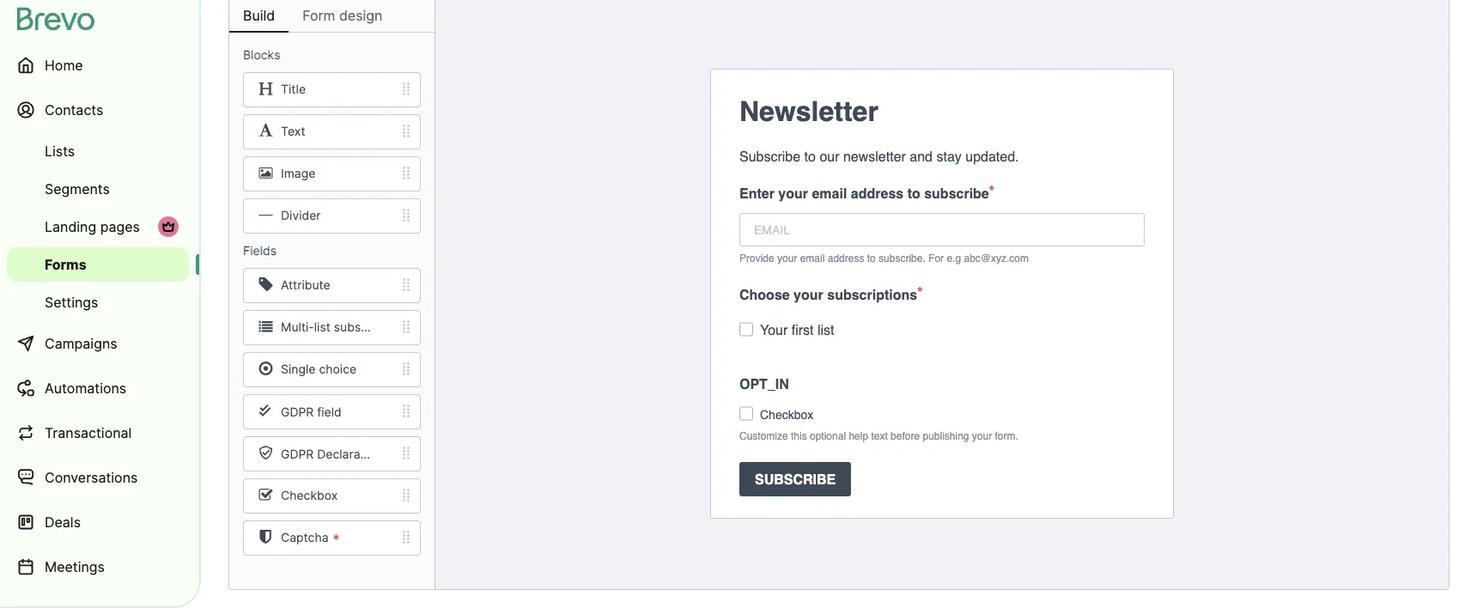 Task type: vqa. For each thing, say whether or not it's contained in the screenshot.
OPT_IN
yes



Task type: locate. For each thing, give the bounding box(es) containing it.
title button
[[229, 72, 435, 107]]

1 vertical spatial email
[[800, 252, 825, 264]]

contacts link
[[7, 89, 189, 131]]

address for subscribe
[[851, 185, 904, 201]]

segments link
[[7, 172, 189, 206]]

to down "and" at the right
[[907, 185, 920, 201]]

to
[[804, 148, 816, 164], [907, 185, 920, 201], [867, 252, 876, 264]]

build link
[[229, 0, 289, 33]]

2 horizontal spatial to
[[907, 185, 920, 201]]

gdpr for gdpr field
[[281, 405, 314, 419]]

checkbox inside button
[[281, 488, 338, 503]]

provide
[[739, 252, 774, 264]]

0 vertical spatial address
[[851, 185, 904, 201]]

to left our
[[804, 148, 816, 164]]

1 vertical spatial address
[[828, 252, 864, 264]]

checkbox
[[760, 408, 814, 421], [281, 488, 338, 503]]

address down subscribe to our newsletter and stay updated.
[[851, 185, 904, 201]]

checkbox up the captcha
[[281, 488, 338, 503]]

home
[[45, 57, 83, 73]]

design
[[339, 7, 383, 24]]

email for provide
[[800, 252, 825, 264]]

list inside the multi-list subscription button
[[314, 320, 330, 335]]

list right the first
[[818, 322, 834, 338]]

2 gdpr from the top
[[281, 447, 314, 461]]

subscribe
[[739, 148, 801, 164]]

checkbox inside text field
[[760, 408, 814, 421]]

0 vertical spatial to
[[804, 148, 816, 164]]

address
[[851, 185, 904, 201], [828, 252, 864, 264]]

stay
[[937, 148, 962, 164]]

before
[[891, 430, 920, 442]]

build
[[243, 7, 275, 24]]

text
[[281, 124, 305, 139]]

text
[[871, 430, 888, 442]]

campaigns
[[45, 335, 117, 352]]

your for choose
[[794, 286, 823, 302]]

your first list
[[760, 322, 834, 338]]

1 vertical spatial to
[[907, 185, 920, 201]]

1 vertical spatial checkbox
[[281, 488, 338, 503]]

1 horizontal spatial checkbox
[[760, 408, 814, 421]]

gdpr inside button
[[281, 405, 314, 419]]

field
[[317, 405, 342, 419]]

form design
[[303, 7, 383, 24]]

transactional link
[[7, 412, 189, 453]]

subscription
[[334, 320, 404, 335]]

multi-list subscription button
[[229, 310, 435, 345]]

None text field
[[739, 213, 1145, 246]]

email up choose your subscriptions
[[800, 252, 825, 264]]

landing pages link
[[7, 210, 189, 244]]

form.
[[995, 430, 1018, 442]]

your for provide
[[777, 252, 797, 264]]

image
[[281, 166, 316, 181]]

form design link
[[289, 0, 396, 33]]

lists link
[[7, 134, 189, 168]]

email for enter
[[812, 185, 847, 201]]

segments
[[45, 180, 110, 197]]

text button
[[229, 114, 435, 149]]

your right "enter"
[[778, 185, 808, 201]]

declaration
[[317, 447, 382, 461]]

single choice button
[[229, 352, 435, 387]]

checkbox up this
[[760, 408, 814, 421]]

1 vertical spatial gdpr
[[281, 447, 314, 461]]

1 horizontal spatial to
[[867, 252, 876, 264]]

to left "subscribe."
[[867, 252, 876, 264]]

conversations
[[45, 469, 138, 486]]

2 vertical spatial to
[[867, 252, 876, 264]]

your
[[778, 185, 808, 201], [777, 252, 797, 264], [794, 286, 823, 302], [972, 430, 992, 442]]

enter
[[739, 185, 775, 201]]

subscribe to our newsletter and stay updated. button
[[726, 139, 1159, 173]]

and
[[910, 148, 933, 164]]

divider
[[281, 208, 321, 223]]

gdpr inside button
[[281, 447, 314, 461]]

Subscribe to our newsletter and stay updated. text field
[[739, 146, 1145, 167]]

address up choose your subscriptions
[[828, 252, 864, 264]]

fields
[[243, 243, 277, 258]]

for
[[928, 252, 944, 264]]

0 horizontal spatial checkbox
[[281, 488, 338, 503]]

updated.
[[966, 148, 1019, 164]]

subscribe.
[[879, 252, 926, 264]]

deals
[[45, 514, 81, 530]]

gdpr left field
[[281, 405, 314, 419]]

checkbox button
[[229, 478, 435, 514]]

0 horizontal spatial list
[[314, 320, 330, 335]]

multi-list subscription
[[281, 320, 404, 335]]

first
[[792, 322, 814, 338]]

attribute
[[281, 278, 330, 293]]

0 vertical spatial checkbox
[[760, 408, 814, 421]]

0 vertical spatial email
[[812, 185, 847, 201]]

1 gdpr from the top
[[281, 405, 314, 419]]

your up the first
[[794, 286, 823, 302]]

0 vertical spatial gdpr
[[281, 405, 314, 419]]

optional
[[810, 430, 846, 442]]

to inside text field
[[804, 148, 816, 164]]

your
[[760, 322, 788, 338]]

email down our
[[812, 185, 847, 201]]

form
[[303, 7, 335, 24]]

list up single choice
[[314, 320, 330, 335]]

subscribe
[[924, 185, 989, 201]]

multi-
[[281, 320, 314, 335]]

captcha button
[[229, 520, 435, 556]]

to for subscribe.
[[867, 252, 876, 264]]

gdpr
[[281, 405, 314, 419], [281, 447, 314, 461]]

divider button
[[229, 198, 435, 234]]

your right provide
[[777, 252, 797, 264]]

your for enter
[[778, 185, 808, 201]]

subscribe button
[[726, 455, 1159, 503]]

lists
[[45, 143, 75, 159]]

customize
[[739, 430, 788, 442]]

image button
[[229, 156, 435, 192]]

abc@xyz.com
[[964, 252, 1029, 264]]

0 horizontal spatial to
[[804, 148, 816, 164]]

1 horizontal spatial list
[[818, 322, 834, 338]]

list
[[314, 320, 330, 335], [818, 322, 834, 338]]

address for subscribe.
[[828, 252, 864, 264]]

newsletter button
[[726, 84, 1159, 139]]

email
[[812, 185, 847, 201], [800, 252, 825, 264]]

gdpr down gdpr field
[[281, 447, 314, 461]]

opt_in
[[739, 376, 789, 392]]



Task type: describe. For each thing, give the bounding box(es) containing it.
gdpr field
[[281, 405, 342, 419]]

Checkbox text field
[[760, 405, 1141, 423]]

single
[[281, 362, 316, 377]]

settings link
[[7, 285, 189, 319]]

subscribe
[[755, 471, 836, 487]]

provide your email address to subscribe. for e.g abc@xyz.com
[[739, 252, 1029, 264]]

landing
[[45, 218, 96, 235]]

choice
[[319, 362, 357, 377]]

conversations link
[[7, 457, 189, 498]]

enter your email address to subscribe
[[739, 185, 989, 201]]

this
[[791, 430, 807, 442]]

e.g
[[947, 252, 961, 264]]

single choice
[[281, 362, 357, 377]]

your left form.
[[972, 430, 992, 442]]

choose your subscriptions
[[739, 286, 917, 302]]

automations
[[45, 380, 126, 396]]

subscriptions
[[827, 286, 917, 302]]

newsletter
[[739, 96, 878, 128]]

campaigns link
[[7, 323, 189, 364]]

gdpr field button
[[229, 394, 435, 429]]

our
[[820, 148, 840, 164]]

forms link
[[7, 247, 189, 282]]

attribute button
[[229, 268, 435, 303]]

contacts
[[45, 101, 103, 118]]

forms
[[45, 256, 86, 273]]

pages
[[100, 218, 140, 235]]

left___rvooi image
[[161, 220, 175, 234]]

customize this optional help text before publishing your form.
[[739, 430, 1018, 442]]

help
[[849, 430, 868, 442]]

to for subscribe
[[907, 185, 920, 201]]

Newsletter text field
[[739, 91, 1145, 132]]

publishing
[[923, 430, 969, 442]]

meetings
[[45, 558, 105, 575]]

gdpr declaration
[[281, 447, 382, 461]]

settings
[[45, 294, 98, 310]]

gdpr declaration button
[[229, 436, 435, 471]]

automations link
[[7, 368, 189, 409]]

subscribe to our newsletter and stay updated.
[[739, 148, 1019, 164]]

captcha
[[281, 531, 329, 545]]

landing pages
[[45, 218, 140, 235]]

meetings link
[[7, 546, 189, 587]]

title
[[281, 82, 306, 97]]

transactional
[[45, 424, 132, 441]]

home link
[[7, 45, 189, 86]]

blocks
[[243, 48, 280, 62]]

newsletter
[[843, 148, 906, 164]]

gdpr for gdpr declaration
[[281, 447, 314, 461]]

choose
[[739, 286, 790, 302]]

deals link
[[7, 502, 189, 543]]



